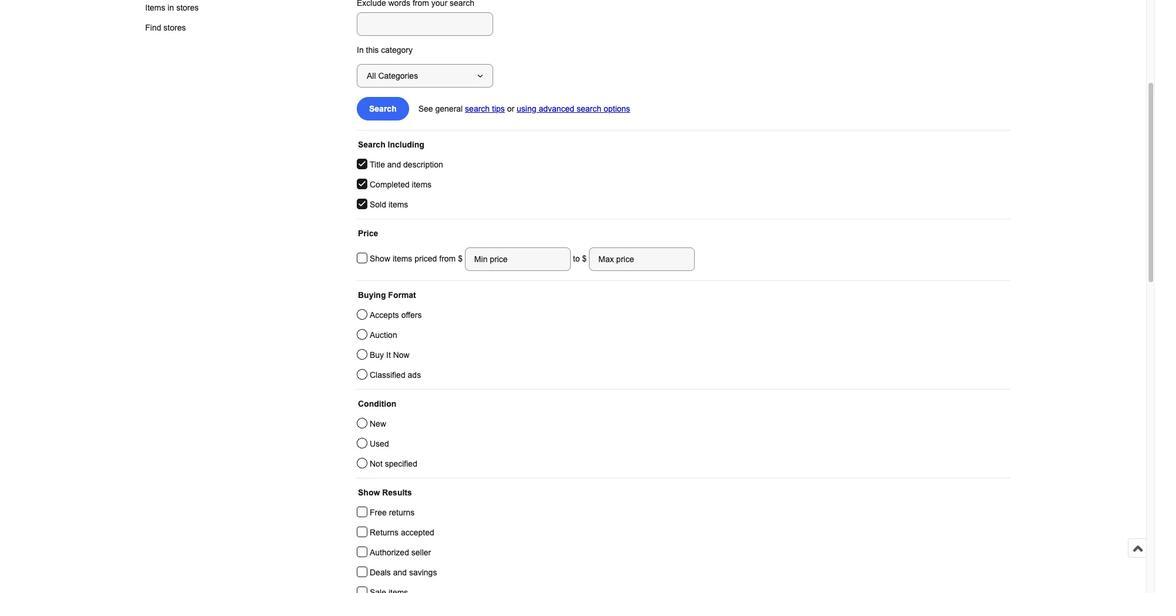 Task type: describe. For each thing, give the bounding box(es) containing it.
classified
[[370, 371, 406, 380]]

find
[[145, 23, 161, 33]]

not specified
[[370, 459, 418, 469]]

in
[[357, 45, 364, 55]]

deals and savings
[[370, 568, 437, 578]]

show for show items priced from
[[370, 254, 391, 263]]

and for deals
[[393, 568, 407, 578]]

auction
[[370, 331, 397, 340]]

deals
[[370, 568, 391, 578]]

Exclude words from your search text field
[[357, 12, 494, 36]]

free returns
[[370, 508, 415, 518]]

in
[[168, 3, 174, 13]]

Enter maximum price range value, $ text field
[[589, 248, 695, 271]]

items in stores link
[[136, 0, 227, 18]]

offers
[[402, 311, 422, 320]]

from
[[440, 254, 456, 263]]

description
[[404, 160, 443, 169]]

new
[[370, 419, 386, 429]]

format
[[388, 291, 416, 300]]

seller
[[412, 548, 431, 558]]

condition
[[358, 399, 397, 409]]

to $
[[571, 254, 589, 263]]

search including
[[358, 140, 425, 149]]

buying format
[[358, 291, 416, 300]]

search for search including
[[358, 140, 386, 149]]

show results
[[358, 488, 412, 498]]

this
[[366, 45, 379, 55]]

not
[[370, 459, 383, 469]]

2 search from the left
[[577, 104, 602, 114]]

and for title
[[388, 160, 401, 169]]

authorized
[[370, 548, 409, 558]]

Enter minimum price range value, $ text field
[[465, 248, 571, 271]]

free
[[370, 508, 387, 518]]

classified ads
[[370, 371, 421, 380]]

results
[[382, 488, 412, 498]]

buy it now
[[370, 351, 410, 360]]

items in stores
[[145, 3, 199, 13]]

search for search
[[369, 104, 397, 114]]

see general search tips or using advanced search options
[[419, 104, 631, 114]]

see
[[419, 104, 433, 114]]

options
[[604, 104, 631, 114]]

title and description
[[370, 160, 443, 169]]



Task type: vqa. For each thing, say whether or not it's contained in the screenshot.
The Bose Solo Soundbar button
no



Task type: locate. For each thing, give the bounding box(es) containing it.
items for completed
[[412, 180, 432, 189]]

general
[[436, 104, 463, 114]]

to
[[573, 254, 580, 263]]

1 vertical spatial stores
[[164, 23, 186, 33]]

category
[[381, 45, 413, 55]]

1 vertical spatial and
[[393, 568, 407, 578]]

search up search including
[[369, 104, 397, 114]]

0 vertical spatial show
[[370, 254, 391, 263]]

accepts offers
[[370, 311, 422, 320]]

$
[[458, 254, 465, 263], [583, 254, 587, 263]]

title
[[370, 160, 385, 169]]

1 vertical spatial search
[[358, 140, 386, 149]]

using advanced search options link
[[517, 104, 631, 114]]

1 horizontal spatial search
[[577, 104, 602, 114]]

items left priced
[[393, 254, 413, 263]]

returns
[[370, 528, 399, 538]]

ads
[[408, 371, 421, 380]]

and right deals
[[393, 568, 407, 578]]

tips
[[492, 104, 505, 114]]

including
[[388, 140, 425, 149]]

items for sold
[[389, 200, 408, 209]]

and
[[388, 160, 401, 169], [393, 568, 407, 578]]

show for show results
[[358, 488, 380, 498]]

1 horizontal spatial $
[[583, 254, 587, 263]]

using
[[517, 104, 537, 114]]

$ right from
[[458, 254, 465, 263]]

stores right in
[[176, 3, 199, 13]]

completed items
[[370, 180, 432, 189]]

and right title
[[388, 160, 401, 169]]

0 vertical spatial stores
[[176, 3, 199, 13]]

show down price
[[370, 254, 391, 263]]

0 horizontal spatial $
[[458, 254, 465, 263]]

0 vertical spatial search
[[369, 104, 397, 114]]

sold
[[370, 200, 387, 209]]

show up free
[[358, 488, 380, 498]]

0 vertical spatial and
[[388, 160, 401, 169]]

1 search from the left
[[465, 104, 490, 114]]

search tips link
[[465, 104, 505, 114]]

buy
[[370, 351, 384, 360]]

1 vertical spatial items
[[389, 200, 408, 209]]

search left tips
[[465, 104, 490, 114]]

price
[[358, 229, 378, 238]]

search
[[369, 104, 397, 114], [358, 140, 386, 149]]

items down completed items
[[389, 200, 408, 209]]

search up title
[[358, 140, 386, 149]]

$ right to
[[583, 254, 587, 263]]

search button
[[357, 97, 409, 121]]

completed
[[370, 180, 410, 189]]

or
[[507, 104, 515, 114]]

0 vertical spatial items
[[412, 180, 432, 189]]

1 vertical spatial show
[[358, 488, 380, 498]]

find stores
[[145, 23, 186, 33]]

priced
[[415, 254, 437, 263]]

used
[[370, 439, 389, 449]]

items down description
[[412, 180, 432, 189]]

savings
[[409, 568, 437, 578]]

search inside button
[[369, 104, 397, 114]]

sold items
[[370, 200, 408, 209]]

stores
[[176, 3, 199, 13], [164, 23, 186, 33]]

accepted
[[401, 528, 435, 538]]

0 horizontal spatial search
[[465, 104, 490, 114]]

advanced
[[539, 104, 575, 114]]

items
[[145, 3, 165, 13]]

items
[[412, 180, 432, 189], [389, 200, 408, 209], [393, 254, 413, 263]]

now
[[393, 351, 410, 360]]

stores down items in stores link
[[164, 23, 186, 33]]

accepts
[[370, 311, 399, 320]]

specified
[[385, 459, 418, 469]]

in this category
[[357, 45, 413, 55]]

search left options
[[577, 104, 602, 114]]

find stores link
[[136, 18, 227, 38]]

1 $ from the left
[[458, 254, 465, 263]]

authorized seller
[[370, 548, 431, 558]]

returns
[[389, 508, 415, 518]]

buying
[[358, 291, 386, 300]]

2 vertical spatial items
[[393, 254, 413, 263]]

2 $ from the left
[[583, 254, 587, 263]]

search
[[465, 104, 490, 114], [577, 104, 602, 114]]

returns accepted
[[370, 528, 435, 538]]

show
[[370, 254, 391, 263], [358, 488, 380, 498]]

items for show
[[393, 254, 413, 263]]

show items priced from
[[370, 254, 458, 263]]

it
[[386, 351, 391, 360]]



